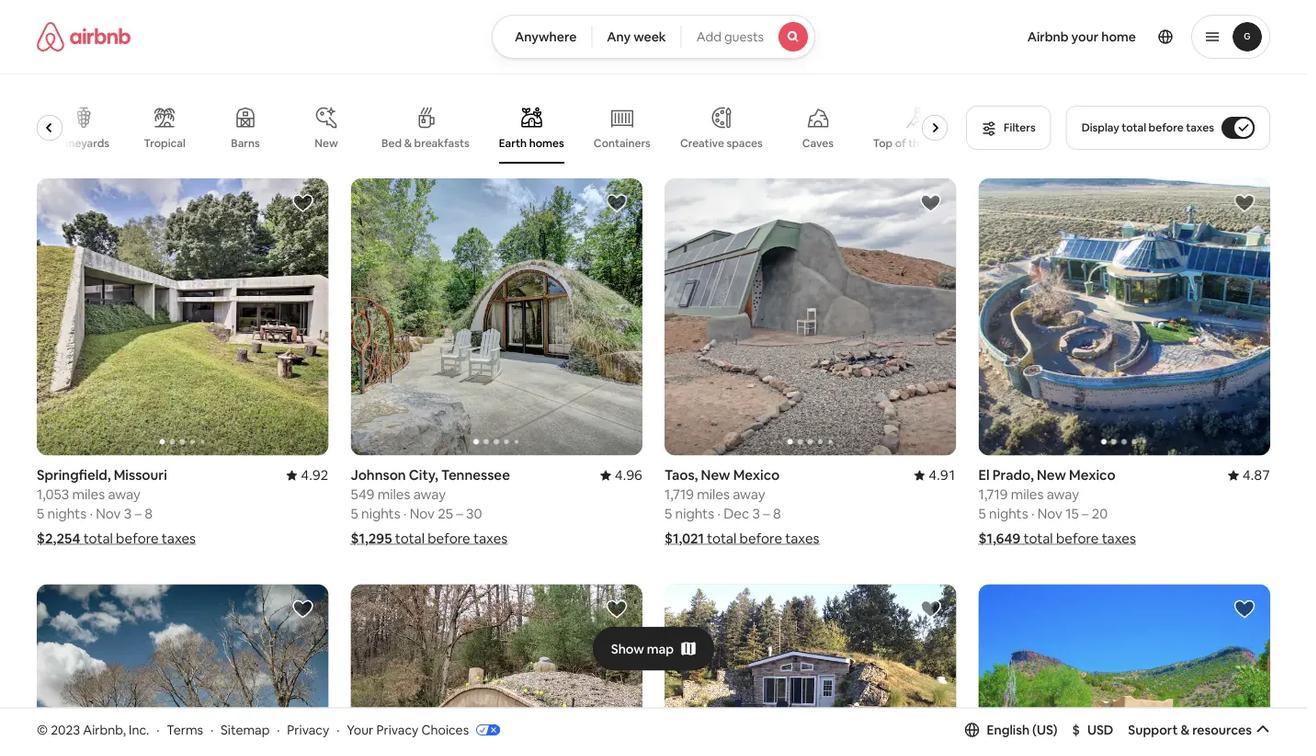 Task type: locate. For each thing, give the bounding box(es) containing it.
total inside "taos, new mexico 1,719 miles away 5 nights · dec 3 – 8 $1,021 total before taxes"
[[707, 530, 737, 548]]

– right 25
[[456, 505, 463, 523]]

show map button
[[593, 627, 715, 671]]

mexico up 20
[[1070, 466, 1116, 484]]

1 vertical spatial add to wishlist: el prado, new mexico image
[[292, 598, 314, 620]]

1 horizontal spatial new
[[701, 466, 731, 484]]

2 – from the left
[[456, 505, 463, 523]]

miles
[[72, 486, 105, 504], [378, 486, 411, 504], [697, 486, 730, 504], [1011, 486, 1044, 504]]

1 away from the left
[[108, 486, 141, 504]]

before right display
[[1149, 120, 1184, 135]]

total right $2,254
[[83, 530, 113, 548]]

&
[[404, 136, 412, 150], [1181, 722, 1190, 738]]

creative spaces
[[680, 136, 763, 150]]

filters button
[[967, 106, 1052, 150]]

4 nights from the left
[[990, 505, 1029, 523]]

4.91
[[929, 466, 957, 484]]

inc.
[[129, 722, 149, 738]]

0 vertical spatial &
[[404, 136, 412, 150]]

dec
[[724, 505, 750, 523]]

0 horizontal spatial mexico
[[734, 466, 780, 484]]

guests
[[725, 29, 764, 45]]

2 mexico from the left
[[1070, 466, 1116, 484]]

before down 15
[[1057, 530, 1099, 548]]

away up dec on the bottom right of the page
[[733, 486, 766, 504]]

tropical
[[144, 136, 186, 150]]

support
[[1129, 722, 1179, 738]]

1 horizontal spatial 3
[[753, 505, 760, 523]]

johnson city, tennessee 549 miles away 5 nights · nov 25 – 30 $1,295 total before taxes
[[351, 466, 510, 548]]

taxes
[[1187, 120, 1215, 135], [162, 530, 196, 548], [474, 530, 508, 548], [786, 530, 820, 548], [1102, 530, 1137, 548]]

week
[[634, 29, 666, 45]]

·
[[90, 505, 93, 523], [404, 505, 407, 523], [718, 505, 721, 523], [1032, 505, 1035, 523], [157, 722, 160, 738], [211, 722, 214, 738], [277, 722, 280, 738], [337, 722, 340, 738]]

before down dec on the bottom right of the page
[[740, 530, 783, 548]]

1 horizontal spatial 8
[[773, 505, 781, 523]]

3 away from the left
[[733, 486, 766, 504]]

el
[[979, 466, 990, 484]]

1 horizontal spatial nov
[[410, 505, 435, 523]]

3 inside "taos, new mexico 1,719 miles away 5 nights · dec 3 – 8 $1,021 total before taxes"
[[753, 505, 760, 523]]

20
[[1092, 505, 1108, 523]]

8 down missouri
[[145, 505, 153, 523]]

5 up $1,649
[[979, 505, 987, 523]]

away up 15
[[1047, 486, 1080, 504]]

2 miles from the left
[[378, 486, 411, 504]]

0 horizontal spatial 1,719
[[665, 486, 694, 504]]

anywhere button
[[492, 15, 593, 59]]

nov
[[96, 505, 121, 523], [410, 505, 435, 523], [1038, 505, 1063, 523]]

map
[[647, 641, 674, 657]]

miles inside el prado, new mexico 1,719 miles away 5 nights · nov 15 – 20 $1,649 total before taxes
[[1011, 486, 1044, 504]]

mexico up dec on the bottom right of the page
[[734, 466, 780, 484]]

total right $1,295
[[395, 530, 425, 548]]

privacy left your
[[287, 722, 329, 738]]

miles down springfield,
[[72, 486, 105, 504]]

– inside springfield, missouri 1,053 miles away 5 nights · nov 3 – 8 $2,254 total before taxes
[[135, 505, 142, 523]]

5
[[37, 505, 44, 523], [351, 505, 358, 523], [665, 505, 673, 523], [979, 505, 987, 523]]

2 horizontal spatial new
[[1037, 466, 1067, 484]]

nights
[[47, 505, 87, 523], [361, 505, 401, 523], [676, 505, 715, 523], [990, 505, 1029, 523]]

1 – from the left
[[135, 505, 142, 523]]

1 8 from the left
[[145, 505, 153, 523]]

549
[[351, 486, 375, 504]]

1 nights from the left
[[47, 505, 87, 523]]

2 8 from the left
[[773, 505, 781, 523]]

nights inside el prado, new mexico 1,719 miles away 5 nights · nov 15 – 20 $1,649 total before taxes
[[990, 505, 1029, 523]]

taxes inside "johnson city, tennessee 549 miles away 5 nights · nov 25 – 30 $1,295 total before taxes"
[[474, 530, 508, 548]]

0 horizontal spatial 8
[[145, 505, 153, 523]]

– down missouri
[[135, 505, 142, 523]]

nights up $1,649
[[990, 505, 1029, 523]]

5 inside springfield, missouri 1,053 miles away 5 nights · nov 3 – 8 $2,254 total before taxes
[[37, 505, 44, 523]]

nights inside "johnson city, tennessee 549 miles away 5 nights · nov 25 – 30 $1,295 total before taxes"
[[361, 505, 401, 523]]

miles down prado,
[[1011, 486, 1044, 504]]

terms
[[167, 722, 203, 738]]

away down missouri
[[108, 486, 141, 504]]

privacy right your
[[377, 722, 419, 738]]

before down 25
[[428, 530, 471, 548]]

bed
[[382, 136, 402, 150]]

5 up $1,021
[[665, 505, 673, 523]]

3 miles from the left
[[697, 486, 730, 504]]

display
[[1082, 120, 1120, 135]]

1 5 from the left
[[37, 505, 44, 523]]

4.87 out of 5 average rating image
[[1228, 466, 1271, 484]]

new inside el prado, new mexico 1,719 miles away 5 nights · nov 15 – 20 $1,649 total before taxes
[[1037, 466, 1067, 484]]

· inside el prado, new mexico 1,719 miles away 5 nights · nov 15 – 20 $1,649 total before taxes
[[1032, 505, 1035, 523]]

1,719 down taos,
[[665, 486, 694, 504]]

4 away from the left
[[1047, 486, 1080, 504]]

4 miles from the left
[[1011, 486, 1044, 504]]

home
[[1102, 29, 1137, 45]]

1 mexico from the left
[[734, 466, 780, 484]]

away inside springfield, missouri 1,053 miles away 5 nights · nov 3 – 8 $2,254 total before taxes
[[108, 486, 141, 504]]

away inside "taos, new mexico 1,719 miles away 5 nights · dec 3 – 8 $1,021 total before taxes"
[[733, 486, 766, 504]]

· down springfield,
[[90, 505, 93, 523]]

away inside el prado, new mexico 1,719 miles away 5 nights · nov 15 – 20 $1,649 total before taxes
[[1047, 486, 1080, 504]]

2 3 from the left
[[753, 505, 760, 523]]

0 horizontal spatial 3
[[124, 505, 132, 523]]

· left 15
[[1032, 505, 1035, 523]]

taos,
[[665, 466, 698, 484]]

add guests button
[[681, 15, 816, 59]]

sitemap
[[221, 722, 270, 738]]

total inside el prado, new mexico 1,719 miles away 5 nights · nov 15 – 20 $1,649 total before taxes
[[1024, 530, 1054, 548]]

1,719 down el
[[979, 486, 1008, 504]]

terms · sitemap · privacy ·
[[167, 722, 340, 738]]

nov inside el prado, new mexico 1,719 miles away 5 nights · nov 15 – 20 $1,649 total before taxes
[[1038, 505, 1063, 523]]

total inside springfield, missouri 1,053 miles away 5 nights · nov 3 – 8 $2,254 total before taxes
[[83, 530, 113, 548]]

1 nov from the left
[[96, 505, 121, 523]]

1,053
[[37, 486, 69, 504]]

1 vertical spatial &
[[1181, 722, 1190, 738]]

0 vertical spatial add to wishlist: el prado, new mexico image
[[1234, 192, 1256, 214]]

mexico
[[734, 466, 780, 484], [1070, 466, 1116, 484]]

new right taos,
[[701, 466, 731, 484]]

miles down johnson
[[378, 486, 411, 504]]

0 horizontal spatial add to wishlist: el prado, new mexico image
[[292, 598, 314, 620]]

None search field
[[492, 15, 816, 59]]

2 5 from the left
[[351, 505, 358, 523]]

display total before taxes button
[[1067, 106, 1271, 150]]

profile element
[[838, 0, 1271, 74]]

before down missouri
[[116, 530, 159, 548]]

3 down missouri
[[124, 505, 132, 523]]

3 right dec on the bottom right of the page
[[753, 505, 760, 523]]

creative
[[680, 136, 725, 150]]

new right prado,
[[1037, 466, 1067, 484]]

english (us)
[[987, 722, 1058, 738]]

– right dec on the bottom right of the page
[[763, 505, 770, 523]]

away down city,
[[414, 486, 446, 504]]

nov left 25
[[410, 505, 435, 523]]

5 down 1,053 on the bottom left of page
[[37, 505, 44, 523]]

3 inside springfield, missouri 1,053 miles away 5 nights · nov 3 – 8 $2,254 total before taxes
[[124, 505, 132, 523]]

new inside "taos, new mexico 1,719 miles away 5 nights · dec 3 – 8 $1,021 total before taxes"
[[701, 466, 731, 484]]

3 – from the left
[[763, 505, 770, 523]]

nights down 1,053 on the bottom left of page
[[47, 505, 87, 523]]

1,719 inside el prado, new mexico 1,719 miles away 5 nights · nov 15 – 20 $1,649 total before taxes
[[979, 486, 1008, 504]]

1 1,719 from the left
[[665, 486, 694, 504]]

total right display
[[1122, 120, 1147, 135]]

nov left 15
[[1038, 505, 1063, 523]]

4 5 from the left
[[979, 505, 987, 523]]

nov inside springfield, missouri 1,053 miles away 5 nights · nov 3 – 8 $2,254 total before taxes
[[96, 505, 121, 523]]

& right support
[[1181, 722, 1190, 738]]

3 nov from the left
[[1038, 505, 1063, 523]]

2 nights from the left
[[361, 505, 401, 523]]

1 horizontal spatial privacy
[[377, 722, 419, 738]]

$1,295
[[351, 530, 392, 548]]

& right bed
[[404, 136, 412, 150]]

before
[[1149, 120, 1184, 135], [116, 530, 159, 548], [428, 530, 471, 548], [740, 530, 783, 548], [1057, 530, 1099, 548]]

containers
[[594, 136, 651, 150]]

5 inside "johnson city, tennessee 549 miles away 5 nights · nov 25 – 30 $1,295 total before taxes"
[[351, 505, 358, 523]]

3 nights from the left
[[676, 505, 715, 523]]

2 1,719 from the left
[[979, 486, 1008, 504]]

johnson
[[351, 466, 406, 484]]

total down dec on the bottom right of the page
[[707, 530, 737, 548]]

4.87
[[1243, 466, 1271, 484]]

nights up $1,295
[[361, 505, 401, 523]]

new
[[315, 136, 338, 150], [701, 466, 731, 484], [1037, 466, 1067, 484]]

tennessee
[[441, 466, 510, 484]]

nights inside "taos, new mexico 1,719 miles away 5 nights · dec 3 – 8 $1,021 total before taxes"
[[676, 505, 715, 523]]

add to wishlist: el prado, new mexico image
[[1234, 192, 1256, 214], [292, 598, 314, 620]]

15
[[1066, 505, 1079, 523]]

$2,254
[[37, 530, 80, 548]]

1 horizontal spatial mexico
[[1070, 466, 1116, 484]]

2 away from the left
[[414, 486, 446, 504]]

5 down 549
[[351, 505, 358, 523]]

1 3 from the left
[[124, 505, 132, 523]]

sitemap link
[[221, 722, 270, 738]]

· left 25
[[404, 505, 407, 523]]

group
[[37, 92, 958, 164], [37, 178, 329, 456], [351, 178, 643, 456], [665, 178, 957, 456], [979, 178, 1271, 456], [37, 585, 329, 752], [351, 585, 643, 752], [665, 585, 957, 752], [979, 585, 1271, 752]]

8 inside springfield, missouri 1,053 miles away 5 nights · nov 3 – 8 $2,254 total before taxes
[[145, 505, 153, 523]]

taxes inside "taos, new mexico 1,719 miles away 5 nights · dec 3 – 8 $1,021 total before taxes"
[[786, 530, 820, 548]]

total
[[1122, 120, 1147, 135], [83, 530, 113, 548], [395, 530, 425, 548], [707, 530, 737, 548], [1024, 530, 1054, 548]]

support & resources button
[[1129, 722, 1271, 738]]

5 inside el prado, new mexico 1,719 miles away 5 nights · nov 15 – 20 $1,649 total before taxes
[[979, 505, 987, 523]]

miles up dec on the bottom right of the page
[[697, 486, 730, 504]]

2 horizontal spatial nov
[[1038, 505, 1063, 523]]

1 miles from the left
[[72, 486, 105, 504]]

2 privacy from the left
[[377, 722, 419, 738]]

nights up $1,021
[[676, 505, 715, 523]]

resources
[[1193, 722, 1253, 738]]

· left dec on the bottom right of the page
[[718, 505, 721, 523]]

el prado, new mexico 1,719 miles away 5 nights · nov 15 – 20 $1,649 total before taxes
[[979, 466, 1137, 548]]

2 nov from the left
[[410, 505, 435, 523]]

0 horizontal spatial privacy
[[287, 722, 329, 738]]

taxes inside springfield, missouri 1,053 miles away 5 nights · nov 3 – 8 $2,254 total before taxes
[[162, 530, 196, 548]]

8 inside "taos, new mexico 1,719 miles away 5 nights · dec 3 – 8 $1,021 total before taxes"
[[773, 505, 781, 523]]

taos, new mexico 1,719 miles away 5 nights · dec 3 – 8 $1,021 total before taxes
[[665, 466, 820, 548]]

nights inside springfield, missouri 1,053 miles away 5 nights · nov 3 – 8 $2,254 total before taxes
[[47, 505, 87, 523]]

1 horizontal spatial &
[[1181, 722, 1190, 738]]

–
[[135, 505, 142, 523], [456, 505, 463, 523], [763, 505, 770, 523], [1082, 505, 1089, 523]]

0 horizontal spatial &
[[404, 136, 412, 150]]

before inside button
[[1149, 120, 1184, 135]]

new left bed
[[315, 136, 338, 150]]

privacy link
[[287, 722, 329, 738]]

miles inside "taos, new mexico 1,719 miles away 5 nights · dec 3 – 8 $1,021 total before taxes"
[[697, 486, 730, 504]]

· left your
[[337, 722, 340, 738]]

add to wishlist: taos, new mexico image
[[920, 192, 942, 214]]

airbnb your home link
[[1017, 17, 1148, 56]]

add to wishlist: carson, new mexico image
[[1234, 598, 1256, 620]]

nov down missouri
[[96, 505, 121, 523]]

1,719
[[665, 486, 694, 504], [979, 486, 1008, 504]]

– right 15
[[1082, 505, 1089, 523]]

total right $1,649
[[1024, 530, 1054, 548]]

top
[[874, 136, 893, 150]]

add to wishlist: broadway, virginia image
[[606, 598, 628, 620]]

1 horizontal spatial add to wishlist: el prado, new mexico image
[[1234, 192, 1256, 214]]

4 – from the left
[[1082, 505, 1089, 523]]

0 horizontal spatial nov
[[96, 505, 121, 523]]

homes
[[529, 136, 565, 150]]

none search field containing anywhere
[[492, 15, 816, 59]]

3 5 from the left
[[665, 505, 673, 523]]

miles inside "johnson city, tennessee 549 miles away 5 nights · nov 25 – 30 $1,295 total before taxes"
[[378, 486, 411, 504]]

caves
[[803, 136, 834, 150]]

any week button
[[592, 15, 682, 59]]

8 right dec on the bottom right of the page
[[773, 505, 781, 523]]

· right terms link
[[211, 722, 214, 738]]

1 horizontal spatial 1,719
[[979, 486, 1008, 504]]



Task type: vqa. For each thing, say whether or not it's contained in the screenshot.


Task type: describe. For each thing, give the bounding box(es) containing it.
springfield,
[[37, 466, 111, 484]]

taxes inside button
[[1187, 120, 1215, 135]]

show
[[611, 641, 645, 657]]

add guests
[[697, 29, 764, 45]]

the
[[909, 136, 926, 150]]

filters
[[1004, 120, 1036, 135]]

before inside "johnson city, tennessee 549 miles away 5 nights · nov 25 – 30 $1,295 total before taxes"
[[428, 530, 471, 548]]

your privacy choices
[[347, 722, 469, 738]]

add to wishlist: springfield, missouri image
[[292, 192, 314, 214]]

choices
[[422, 722, 469, 738]]

anywhere
[[515, 29, 577, 45]]

– inside "johnson city, tennessee 549 miles away 5 nights · nov 25 – 30 $1,295 total before taxes"
[[456, 505, 463, 523]]

group containing vineyards
[[37, 92, 958, 164]]

add to wishlist: johnson city, tennessee image
[[606, 192, 628, 214]]

© 2023 airbnb, inc. ·
[[37, 722, 160, 738]]

total inside "johnson city, tennessee 549 miles away 5 nights · nov 25 – 30 $1,295 total before taxes"
[[395, 530, 425, 548]]

add
[[697, 29, 722, 45]]

vineyards
[[58, 136, 109, 150]]

top of the world
[[874, 136, 958, 150]]

show map
[[611, 641, 674, 657]]

world
[[929, 136, 958, 150]]

& for resources
[[1181, 722, 1190, 738]]

$1,649
[[979, 530, 1021, 548]]

25
[[438, 505, 453, 523]]

earth
[[499, 136, 527, 150]]

english
[[987, 722, 1030, 738]]

mexico inside el prado, new mexico 1,719 miles away 5 nights · nov 15 – 20 $1,649 total before taxes
[[1070, 466, 1116, 484]]

before inside el prado, new mexico 1,719 miles away 5 nights · nov 15 – 20 $1,649 total before taxes
[[1057, 530, 1099, 548]]

30
[[466, 505, 482, 523]]

springfield, missouri 1,053 miles away 5 nights · nov 3 – 8 $2,254 total before taxes
[[37, 466, 196, 548]]

2023
[[51, 722, 80, 738]]

airbnb
[[1028, 29, 1069, 45]]

any
[[607, 29, 631, 45]]

away inside "johnson city, tennessee 549 miles away 5 nights · nov 25 – 30 $1,295 total before taxes"
[[414, 486, 446, 504]]

4.96 out of 5 average rating image
[[600, 466, 643, 484]]

taxes inside el prado, new mexico 1,719 miles away 5 nights · nov 15 – 20 $1,649 total before taxes
[[1102, 530, 1137, 548]]

english (us) button
[[965, 722, 1058, 738]]

bed & breakfasts
[[382, 136, 470, 150]]

· inside "taos, new mexico 1,719 miles away 5 nights · dec 3 – 8 $1,021 total before taxes"
[[718, 505, 721, 523]]

earth homes
[[499, 136, 565, 150]]

4.92
[[301, 466, 329, 484]]

total inside button
[[1122, 120, 1147, 135]]

– inside el prado, new mexico 1,719 miles away 5 nights · nov 15 – 20 $1,649 total before taxes
[[1082, 505, 1089, 523]]

4.91 out of 5 average rating image
[[914, 466, 957, 484]]

airbnb,
[[83, 722, 126, 738]]

your
[[347, 722, 374, 738]]

missouri
[[114, 466, 167, 484]]

1,719 inside "taos, new mexico 1,719 miles away 5 nights · dec 3 – 8 $1,021 total before taxes"
[[665, 486, 694, 504]]

· left privacy link
[[277, 722, 280, 738]]

©
[[37, 722, 48, 738]]

(us)
[[1033, 722, 1058, 738]]

airbnb your home
[[1028, 29, 1137, 45]]

any week
[[607, 29, 666, 45]]

0 horizontal spatial new
[[315, 136, 338, 150]]

breakfasts
[[414, 136, 470, 150]]

· inside springfield, missouri 1,053 miles away 5 nights · nov 3 – 8 $2,254 total before taxes
[[90, 505, 93, 523]]

$1,021
[[665, 530, 704, 548]]

· inside "johnson city, tennessee 549 miles away 5 nights · nov 25 – 30 $1,295 total before taxes"
[[404, 505, 407, 523]]

add to wishlist: ithaca, new york image
[[920, 598, 942, 620]]

of
[[896, 136, 907, 150]]

your
[[1072, 29, 1099, 45]]

support & resources
[[1129, 722, 1253, 738]]

your privacy choices link
[[347, 722, 500, 739]]

4.92 out of 5 average rating image
[[286, 466, 329, 484]]

$ usd
[[1073, 722, 1114, 738]]

prado,
[[993, 466, 1034, 484]]

miles inside springfield, missouri 1,053 miles away 5 nights · nov 3 – 8 $2,254 total before taxes
[[72, 486, 105, 504]]

1 privacy from the left
[[287, 722, 329, 738]]

– inside "taos, new mexico 1,719 miles away 5 nights · dec 3 – 8 $1,021 total before taxes"
[[763, 505, 770, 523]]

usd
[[1088, 722, 1114, 738]]

$
[[1073, 722, 1081, 738]]

terms link
[[167, 722, 203, 738]]

display total before taxes
[[1082, 120, 1215, 135]]

& for breakfasts
[[404, 136, 412, 150]]

4.96
[[615, 466, 643, 484]]

spaces
[[727, 136, 763, 150]]

barns
[[231, 136, 260, 150]]

nov inside "johnson city, tennessee 549 miles away 5 nights · nov 25 – 30 $1,295 total before taxes"
[[410, 505, 435, 523]]

mexico inside "taos, new mexico 1,719 miles away 5 nights · dec 3 – 8 $1,021 total before taxes"
[[734, 466, 780, 484]]

city,
[[409, 466, 438, 484]]

before inside "taos, new mexico 1,719 miles away 5 nights · dec 3 – 8 $1,021 total before taxes"
[[740, 530, 783, 548]]

before inside springfield, missouri 1,053 miles away 5 nights · nov 3 – 8 $2,254 total before taxes
[[116, 530, 159, 548]]

5 inside "taos, new mexico 1,719 miles away 5 nights · dec 3 – 8 $1,021 total before taxes"
[[665, 505, 673, 523]]

· right the inc.
[[157, 722, 160, 738]]



